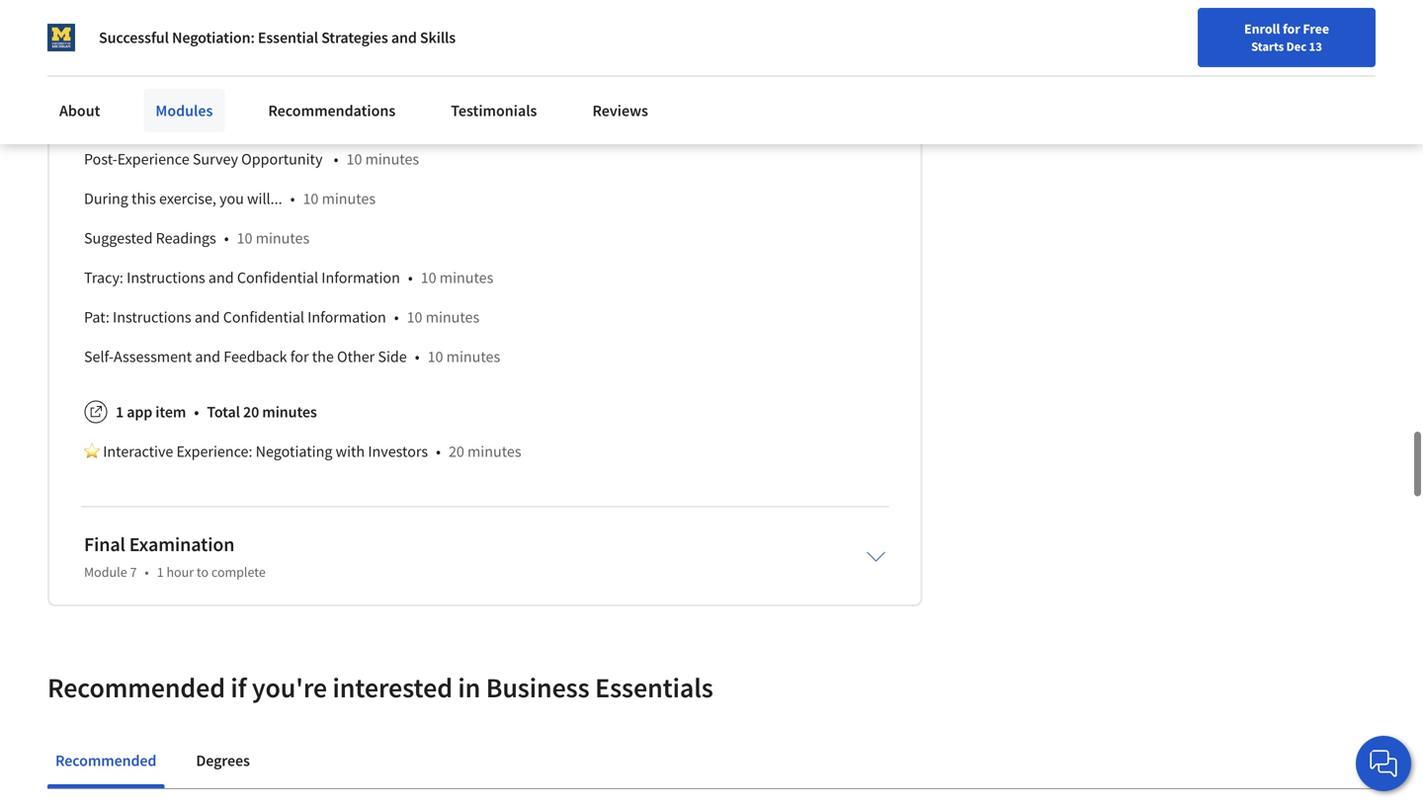 Task type: describe. For each thing, give the bounding box(es) containing it.
⭐
[[84, 442, 100, 462]]

1 inside final examination module 7 • 1 hour to complete
[[157, 564, 164, 582]]

0 vertical spatial skills
[[420, 28, 456, 47]]

starts
[[1252, 39, 1285, 54]]

opportunity
[[241, 150, 323, 169]]

investors:
[[196, 110, 260, 130]]

about link
[[47, 89, 112, 132]]

80
[[242, 31, 258, 51]]

• total 20 minutes
[[194, 403, 317, 422]]

recommended if you're interested in business essentials
[[47, 671, 714, 706]]

readings
[[156, 229, 216, 248]]

in inside region
[[471, 110, 484, 130]]

skills inside the hide info about module content region
[[433, 110, 468, 130]]

for inside the hide info about module content region
[[290, 347, 309, 367]]

enroll
[[1245, 20, 1281, 38]]

2 you from the top
[[220, 189, 244, 209]]

app
[[127, 403, 152, 422]]

about
[[59, 101, 100, 121]]

total for total 20 minutes
[[207, 403, 240, 422]]

post-experience survey opportunity • 10 minutes
[[84, 150, 419, 169]]

assessment
[[114, 347, 192, 367]]

and for tracy:  instructions and confidential information
[[209, 268, 234, 288]]

1 during this exercise, you will... • 10 minutes from the top
[[84, 70, 376, 90]]

essentials
[[595, 671, 714, 706]]

feedback
[[224, 347, 287, 367]]

negotiating with investors: practice your negotiation skills in an interactive experience
[[84, 110, 652, 130]]

1 will... from the top
[[247, 70, 282, 90]]

testimonials
[[451, 101, 537, 121]]

0 horizontal spatial 20
[[243, 403, 259, 422]]

confidential for tracy:  instructions and confidential information
[[237, 268, 318, 288]]

2 this from the top
[[132, 189, 156, 209]]

testimonials link
[[439, 89, 549, 132]]

1 vertical spatial with
[[336, 442, 365, 462]]

the
[[312, 347, 334, 367]]

coursera image
[[24, 16, 149, 48]]

if
[[231, 671, 247, 706]]

strategies
[[321, 28, 388, 47]]

negotiation:
[[172, 28, 255, 47]]

• inside final examination module 7 • 1 hour to complete
[[145, 564, 149, 582]]

university of michigan image
[[47, 24, 75, 51]]

degrees button
[[188, 738, 258, 785]]

• total 80 minutes
[[193, 31, 316, 51]]

investors
[[368, 442, 428, 462]]

0 vertical spatial with
[[164, 110, 193, 130]]

instructions for tracy:
[[127, 268, 205, 288]]

1 inside the hide info about module content region
[[116, 403, 124, 422]]

information for pat:  instructions and confidential information
[[308, 308, 386, 327]]

other
[[337, 347, 375, 367]]

item
[[156, 403, 186, 422]]

pat:
[[84, 308, 110, 327]]

0 horizontal spatial interactive
[[103, 442, 173, 462]]

enroll for free starts dec 13
[[1245, 20, 1330, 54]]

practice
[[264, 110, 317, 130]]

2 during this exercise, you will... • 10 minutes from the top
[[84, 189, 376, 209]]

1 horizontal spatial experience
[[580, 110, 652, 130]]



Task type: locate. For each thing, give the bounding box(es) containing it.
to
[[197, 564, 209, 582]]

during
[[84, 70, 128, 90], [84, 189, 128, 209]]

0 vertical spatial will...
[[247, 70, 282, 90]]

1 horizontal spatial with
[[336, 442, 365, 462]]

will...
[[247, 70, 282, 90], [247, 189, 282, 209]]

0 horizontal spatial with
[[164, 110, 193, 130]]

exercise, up readings
[[159, 189, 216, 209]]

this up suggested
[[132, 189, 156, 209]]

1 horizontal spatial for
[[1283, 20, 1301, 38]]

1 vertical spatial during this exercise, you will... • 10 minutes
[[84, 189, 376, 209]]

modules
[[156, 101, 213, 121]]

experience
[[580, 110, 652, 130], [117, 150, 189, 169]]

will... down the post-experience survey opportunity • 10 minutes
[[247, 189, 282, 209]]

total up experience:
[[207, 403, 240, 422]]

1 app item
[[116, 403, 186, 422]]

recommended
[[47, 671, 225, 706], [55, 752, 157, 771]]

experience:
[[177, 442, 253, 462]]

1 horizontal spatial interactive
[[507, 110, 577, 130]]

successful
[[99, 28, 169, 47]]

negotiating
[[84, 110, 161, 130], [256, 442, 333, 462]]

1 vertical spatial during
[[84, 189, 128, 209]]

1 vertical spatial experience
[[117, 150, 189, 169]]

modules link
[[144, 89, 225, 132]]

1 vertical spatial total
[[207, 403, 240, 422]]

self-
[[84, 347, 114, 367]]

hour
[[167, 564, 194, 582]]

recommendations link
[[256, 89, 408, 132]]

for up dec
[[1283, 20, 1301, 38]]

1 vertical spatial negotiating
[[256, 442, 333, 462]]

reviews link
[[581, 89, 660, 132]]

None search field
[[282, 12, 608, 52]]

1 left app
[[116, 403, 124, 422]]

1 vertical spatial skills
[[433, 110, 468, 130]]

confidential for pat:  instructions and confidential information
[[223, 308, 304, 327]]

0 vertical spatial for
[[1283, 20, 1301, 38]]

self-assessment and feedback for the other side • 10 minutes
[[84, 347, 500, 367]]

1 vertical spatial confidential
[[223, 308, 304, 327]]

0 vertical spatial experience
[[580, 110, 652, 130]]

survey
[[193, 150, 238, 169]]

during up 'about'
[[84, 70, 128, 90]]

final examination module 7 • 1 hour to complete
[[84, 533, 266, 582]]

this down "8 readings"
[[132, 70, 156, 90]]

skills left an
[[433, 110, 468, 130]]

total
[[206, 31, 239, 51], [207, 403, 240, 422]]

1
[[116, 403, 124, 422], [157, 564, 164, 582]]

0 horizontal spatial experience
[[117, 150, 189, 169]]

successful negotiation: essential strategies and skills
[[99, 28, 456, 47]]

you
[[220, 70, 244, 90], [220, 189, 244, 209]]

7
[[130, 564, 137, 582]]

1 vertical spatial this
[[132, 189, 156, 209]]

examination
[[129, 533, 235, 557]]

your
[[320, 110, 349, 130]]

module
[[84, 564, 127, 582]]

skills right strategies
[[420, 28, 456, 47]]

business
[[486, 671, 590, 706]]

20
[[243, 403, 259, 422], [449, 442, 465, 462]]

0 horizontal spatial negotiating
[[84, 110, 161, 130]]

8
[[116, 31, 124, 51]]

side
[[378, 347, 407, 367]]

0 horizontal spatial for
[[290, 347, 309, 367]]

negotiating down • total 20 minutes
[[256, 442, 333, 462]]

free
[[1303, 20, 1330, 38]]

essential
[[258, 28, 318, 47]]

in left business in the left bottom of the page
[[458, 671, 481, 706]]

exercise, up modules
[[159, 70, 216, 90]]

tracy:
[[84, 268, 124, 288]]

0 horizontal spatial 1
[[116, 403, 124, 422]]

1 horizontal spatial 20
[[449, 442, 465, 462]]

1 vertical spatial instructions
[[113, 308, 191, 327]]

during down post-
[[84, 189, 128, 209]]

0 vertical spatial during
[[84, 70, 128, 90]]

1 vertical spatial in
[[458, 671, 481, 706]]

with left investors:
[[164, 110, 193, 130]]

dec
[[1287, 39, 1307, 54]]

skills
[[420, 28, 456, 47], [433, 110, 468, 130]]

0 vertical spatial in
[[471, 110, 484, 130]]

0 vertical spatial recommended
[[47, 671, 225, 706]]

0 vertical spatial information
[[322, 268, 400, 288]]

show notifications image
[[1194, 25, 1218, 48]]

information for tracy:  instructions and confidential information
[[322, 268, 400, 288]]

minutes
[[261, 31, 316, 51], [322, 70, 376, 90], [365, 150, 419, 169], [322, 189, 376, 209], [256, 229, 310, 248], [440, 268, 494, 288], [426, 308, 480, 327], [447, 347, 500, 367], [262, 403, 317, 422], [468, 442, 522, 462]]

interested
[[333, 671, 453, 706]]

suggested
[[84, 229, 153, 248]]

chat with us image
[[1368, 748, 1400, 780]]

total left 80 on the top of the page
[[206, 31, 239, 51]]

instructions
[[127, 268, 205, 288], [113, 308, 191, 327]]

will... down • total 80 minutes
[[247, 70, 282, 90]]

interactive right an
[[507, 110, 577, 130]]

2 exercise, from the top
[[159, 189, 216, 209]]

1 vertical spatial 20
[[449, 442, 465, 462]]

instructions for pat:
[[113, 308, 191, 327]]

recommended button
[[47, 738, 164, 785]]

0 vertical spatial negotiating
[[84, 110, 161, 130]]

20 up experience:
[[243, 403, 259, 422]]

1 this from the top
[[132, 70, 156, 90]]

confidential up pat:  instructions and confidential information • 10 minutes
[[237, 268, 318, 288]]

complete
[[211, 564, 266, 582]]

you down 'survey'
[[220, 189, 244, 209]]

this
[[132, 70, 156, 90], [132, 189, 156, 209]]

during this exercise, you will... • 10 minutes
[[84, 70, 376, 90], [84, 189, 376, 209]]

1 vertical spatial interactive
[[103, 442, 173, 462]]

1 left hour
[[157, 564, 164, 582]]

in
[[471, 110, 484, 130], [458, 671, 481, 706]]

interactive down app
[[103, 442, 173, 462]]

1 vertical spatial you
[[220, 189, 244, 209]]

in left an
[[471, 110, 484, 130]]

instructions down readings
[[127, 268, 205, 288]]

you up investors:
[[220, 70, 244, 90]]

0 vertical spatial 20
[[243, 403, 259, 422]]

0 vertical spatial this
[[132, 70, 156, 90]]

readings
[[127, 31, 185, 51]]

and for self-assessment and feedback for the other side
[[195, 347, 221, 367]]

1 you from the top
[[220, 70, 244, 90]]

recommended inside button
[[55, 752, 157, 771]]

1 during from the top
[[84, 70, 128, 90]]

negotiation
[[352, 110, 430, 130]]

reviews
[[593, 101, 649, 121]]

recommended for recommended
[[55, 752, 157, 771]]

instructions up assessment
[[113, 308, 191, 327]]

0 vertical spatial during this exercise, you will... • 10 minutes
[[84, 70, 376, 90]]

recommendations
[[268, 101, 396, 121]]

1 vertical spatial exercise,
[[159, 189, 216, 209]]

and for pat:  instructions and confidential information
[[195, 308, 220, 327]]

1 vertical spatial 1
[[157, 564, 164, 582]]

confidential
[[237, 268, 318, 288], [223, 308, 304, 327]]

0 vertical spatial confidential
[[237, 268, 318, 288]]

during this exercise, you will... • 10 minutes up investors:
[[84, 70, 376, 90]]

information
[[322, 268, 400, 288], [308, 308, 386, 327]]

⭐ interactive experience: negotiating with investors • 20 minutes
[[84, 442, 522, 462]]

exercise,
[[159, 70, 216, 90], [159, 189, 216, 209]]

1 exercise, from the top
[[159, 70, 216, 90]]

with left investors
[[336, 442, 365, 462]]

2 during from the top
[[84, 189, 128, 209]]

with
[[164, 110, 193, 130], [336, 442, 365, 462]]

0 vertical spatial exercise,
[[159, 70, 216, 90]]

for
[[1283, 20, 1301, 38], [290, 347, 309, 367]]

during this exercise, you will... • 10 minutes down 'survey'
[[84, 189, 376, 209]]

an
[[487, 110, 503, 130]]

0 vertical spatial total
[[206, 31, 239, 51]]

10
[[303, 70, 319, 90], [347, 150, 362, 169], [303, 189, 319, 209], [237, 229, 253, 248], [421, 268, 437, 288], [407, 308, 423, 327], [428, 347, 443, 367]]

2 will... from the top
[[247, 189, 282, 209]]

suggested readings • 10 minutes
[[84, 229, 310, 248]]

post-
[[84, 150, 117, 169]]

confidential up feedback
[[223, 308, 304, 327]]

pat:  instructions and confidential information • 10 minutes
[[84, 308, 480, 327]]

1 horizontal spatial negotiating
[[256, 442, 333, 462]]

hide info about module content region
[[84, 0, 886, 480]]

collection element
[[47, 790, 1376, 804]]

recommended for recommended if you're interested in business essentials
[[47, 671, 225, 706]]

1 horizontal spatial 1
[[157, 564, 164, 582]]

1 vertical spatial recommended
[[55, 752, 157, 771]]

for inside "enroll for free starts dec 13"
[[1283, 20, 1301, 38]]

0 vertical spatial instructions
[[127, 268, 205, 288]]

0 vertical spatial 1
[[116, 403, 124, 422]]

for left the
[[290, 347, 309, 367]]

20 right investors
[[449, 442, 465, 462]]

degrees
[[196, 752, 250, 771]]

final
[[84, 533, 125, 557]]

menu item
[[1046, 20, 1173, 84]]

negotiating up post-
[[84, 110, 161, 130]]

total for total 80 minutes
[[206, 31, 239, 51]]

1 vertical spatial will...
[[247, 189, 282, 209]]

1 vertical spatial information
[[308, 308, 386, 327]]

and
[[391, 28, 417, 47], [209, 268, 234, 288], [195, 308, 220, 327], [195, 347, 221, 367]]

•
[[193, 31, 198, 51], [290, 70, 295, 90], [334, 150, 339, 169], [290, 189, 295, 209], [224, 229, 229, 248], [408, 268, 413, 288], [394, 308, 399, 327], [415, 347, 420, 367], [194, 403, 199, 422], [436, 442, 441, 462], [145, 564, 149, 582]]

tracy:  instructions and confidential information • 10 minutes
[[84, 268, 494, 288]]

8 readings
[[116, 31, 185, 51]]

0 vertical spatial you
[[220, 70, 244, 90]]

you're
[[252, 671, 327, 706]]

interactive
[[507, 110, 577, 130], [103, 442, 173, 462]]

recommendation tabs tab list
[[47, 738, 1376, 789]]

0 vertical spatial interactive
[[507, 110, 577, 130]]

1 vertical spatial for
[[290, 347, 309, 367]]

13
[[1310, 39, 1323, 54]]



Task type: vqa. For each thing, say whether or not it's contained in the screenshot.
CONTACT US button
no



